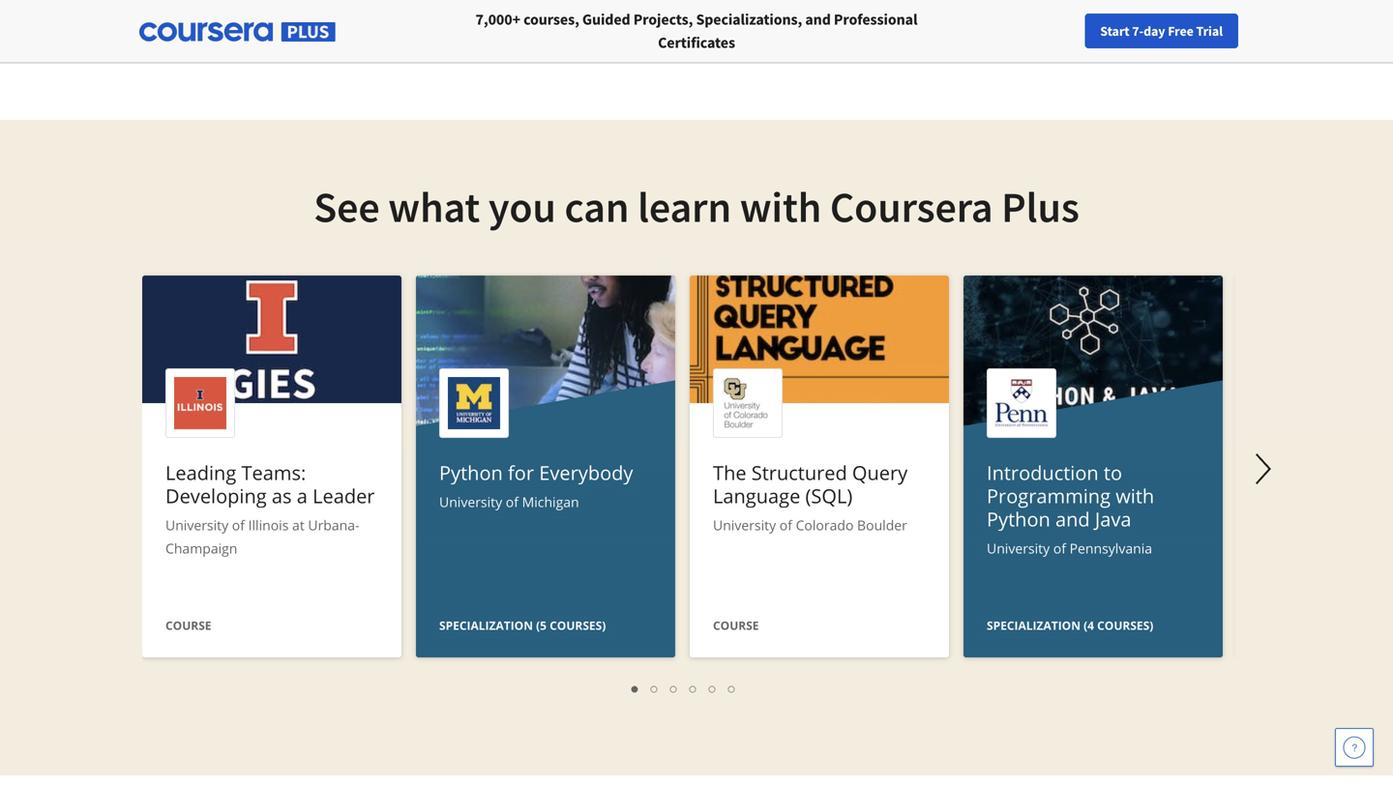 Task type: locate. For each thing, give the bounding box(es) containing it.
with inside introduction to programming with python and java university of pennsylvania
[[1116, 483, 1155, 510]]

2 course from the left
[[713, 618, 759, 634]]

university
[[439, 493, 502, 512], [166, 516, 229, 535], [713, 516, 776, 535], [987, 540, 1050, 558]]

courses) right (5
[[550, 618, 606, 634]]

coursera plus image
[[139, 22, 336, 42]]

free
[[1169, 22, 1194, 40]]

courses) for michigan
[[550, 618, 606, 634]]

0 vertical spatial python
[[439, 460, 503, 486]]

4 button
[[684, 678, 704, 700]]

1 horizontal spatial python
[[987, 506, 1051, 533]]

0 vertical spatial and
[[806, 10, 831, 29]]

0 horizontal spatial courses)
[[550, 618, 606, 634]]

with right the learn
[[740, 180, 822, 234]]

1 course from the left
[[166, 618, 212, 634]]

specialization (4 courses)
[[987, 618, 1154, 634]]

of inside python for everybody university of michigan
[[506, 493, 519, 512]]

of down for
[[506, 493, 519, 512]]

find your new career
[[1017, 22, 1139, 40]]

boulder
[[858, 516, 908, 535]]

course down champaign
[[166, 618, 212, 634]]

leading teams: developing as a leader university of illinois at urbana- champaign
[[166, 460, 375, 558]]

1 horizontal spatial course
[[713, 618, 759, 634]]

specialization left (5
[[439, 618, 533, 634]]

the
[[713, 460, 747, 486]]

your
[[1045, 22, 1071, 40]]

of left pennsylvania
[[1054, 540, 1067, 558]]

you
[[489, 180, 556, 234]]

help center image
[[1344, 737, 1367, 760]]

courses,
[[524, 10, 580, 29]]

leader
[[313, 483, 375, 510]]

start
[[1101, 22, 1130, 40]]

python down introduction
[[987, 506, 1051, 533]]

of left colorado
[[780, 516, 793, 535]]

0 horizontal spatial and
[[806, 10, 831, 29]]

programming
[[987, 483, 1111, 510]]

1 horizontal spatial specialization
[[987, 618, 1081, 634]]

specialization (5 courses)
[[439, 618, 606, 634]]

leading
[[166, 460, 236, 486]]

language
[[713, 483, 801, 510]]

of
[[506, 493, 519, 512], [232, 516, 245, 535], [780, 516, 793, 535], [1054, 540, 1067, 558]]

None search field
[[266, 12, 595, 51]]

specialization for of
[[439, 618, 533, 634]]

next slide image
[[1241, 446, 1287, 493]]

1 vertical spatial and
[[1056, 506, 1091, 533]]

michigan
[[522, 493, 579, 512]]

specializations,
[[696, 10, 803, 29]]

and for python
[[1056, 506, 1091, 533]]

university up champaign
[[166, 516, 229, 535]]

course inside the structured query language (sql). university of colorado boulder. course element
[[713, 618, 759, 634]]

1
[[632, 680, 640, 698]]

find your new career link
[[1008, 19, 1148, 44]]

introduction to programming with python and java. university of pennsylvania. specialization (4 courses) element
[[964, 276, 1223, 787]]

course up 6
[[713, 618, 759, 634]]

1 vertical spatial python
[[987, 506, 1051, 533]]

1 horizontal spatial and
[[1056, 506, 1091, 533]]

0 horizontal spatial with
[[740, 180, 822, 234]]

0 horizontal spatial specialization
[[439, 618, 533, 634]]

course
[[166, 618, 212, 634], [713, 618, 759, 634]]

course for leading teams: developing as a leader
[[166, 618, 212, 634]]

specialization for python
[[987, 618, 1081, 634]]

2 button
[[646, 678, 665, 700]]

see what you can learn with coursera plus
[[314, 180, 1080, 234]]

2 specialization from the left
[[987, 618, 1081, 634]]

introduction
[[987, 460, 1099, 486]]

0 horizontal spatial course
[[166, 618, 212, 634]]

2 courses) from the left
[[1098, 618, 1154, 634]]

plus
[[1002, 180, 1080, 234]]

university inside the structured query language (sql) university of colorado boulder
[[713, 516, 776, 535]]

1 horizontal spatial with
[[1116, 483, 1155, 510]]

and
[[806, 10, 831, 29], [1056, 506, 1091, 533]]

as
[[272, 483, 292, 510]]

list
[[152, 678, 1217, 700]]

and left the java at the right
[[1056, 506, 1091, 533]]

1 vertical spatial with
[[1116, 483, 1155, 510]]

python
[[439, 460, 503, 486], [987, 506, 1051, 533]]

university left michigan
[[439, 493, 502, 512]]

courses)
[[550, 618, 606, 634], [1098, 618, 1154, 634]]

and left the professional
[[806, 10, 831, 29]]

0 horizontal spatial python
[[439, 460, 503, 486]]

python inside introduction to programming with python and java university of pennsylvania
[[987, 506, 1051, 533]]

courses) for and
[[1098, 618, 1154, 634]]

python left for
[[439, 460, 503, 486]]

and inside introduction to programming with python and java university of pennsylvania
[[1056, 506, 1091, 533]]

university down "programming"
[[987, 540, 1050, 558]]

(4
[[1084, 618, 1095, 634]]

1 courses) from the left
[[550, 618, 606, 634]]

show notifications image
[[1169, 24, 1192, 47]]

the structured query language (sql). university of colorado boulder. course element
[[690, 276, 950, 663]]

can
[[565, 180, 630, 234]]

list containing 1
[[152, 678, 1217, 700]]

7,000+ courses, guided projects, specializations, and professional certificates
[[476, 10, 918, 52]]

champaign
[[166, 540, 238, 558]]

python for everybody university of michigan
[[439, 460, 634, 512]]

with
[[740, 180, 822, 234], [1116, 483, 1155, 510]]

courses) right (4
[[1098, 618, 1154, 634]]

specialization
[[439, 618, 533, 634], [987, 618, 1081, 634]]

career
[[1101, 22, 1139, 40]]

1 horizontal spatial courses)
[[1098, 618, 1154, 634]]

at
[[292, 516, 305, 535]]

university down language
[[713, 516, 776, 535]]

1 specialization from the left
[[439, 618, 533, 634]]

university inside python for everybody university of michigan
[[439, 493, 502, 512]]

of inside the structured query language (sql) university of colorado boulder
[[780, 516, 793, 535]]

of left illinois
[[232, 516, 245, 535]]

see
[[314, 180, 380, 234]]

1 button
[[626, 678, 646, 700]]

6 button
[[723, 678, 742, 700]]

specialization left (4
[[987, 618, 1081, 634]]

course inside the leading teams: developing as a leader. university of illinois at urbana-champaign. course element
[[166, 618, 212, 634]]

with up pennsylvania
[[1116, 483, 1155, 510]]

coursera image
[[23, 16, 146, 47]]

and inside 7,000+ courses, guided projects, specializations, and professional certificates
[[806, 10, 831, 29]]

developing
[[166, 483, 267, 510]]

colorado
[[796, 516, 854, 535]]

a
[[297, 483, 308, 510]]

projects,
[[634, 10, 693, 29]]

learn
[[638, 180, 732, 234]]



Task type: vqa. For each thing, say whether or not it's contained in the screenshot.
readings
no



Task type: describe. For each thing, give the bounding box(es) containing it.
0 vertical spatial with
[[740, 180, 822, 234]]

7,000+
[[476, 10, 521, 29]]

of inside introduction to programming with python and java university of pennsylvania
[[1054, 540, 1067, 558]]

illinois
[[248, 516, 289, 535]]

everybody
[[539, 460, 634, 486]]

professional
[[834, 10, 918, 29]]

the structured query language (sql) university of colorado boulder
[[713, 460, 908, 535]]

4
[[690, 680, 698, 698]]

3
[[671, 680, 679, 698]]

guided
[[583, 10, 631, 29]]

course for the structured query language (sql)
[[713, 618, 759, 634]]

start 7-day free trial button
[[1085, 14, 1239, 48]]

of inside the leading teams: developing as a leader university of illinois at urbana- champaign
[[232, 516, 245, 535]]

3 button
[[665, 678, 684, 700]]

introduction to programming with python and java university of pennsylvania
[[987, 460, 1155, 558]]

certificates
[[658, 33, 736, 52]]

find
[[1017, 22, 1042, 40]]

new
[[1074, 22, 1099, 40]]

teams:
[[241, 460, 306, 486]]

python inside python for everybody university of michigan
[[439, 460, 503, 486]]

(sql)
[[806, 483, 853, 510]]

trial
[[1197, 22, 1223, 40]]

for
[[508, 460, 534, 486]]

5 button
[[704, 678, 723, 700]]

(5
[[536, 618, 547, 634]]

query
[[853, 460, 908, 486]]

2
[[651, 680, 659, 698]]

7-
[[1133, 22, 1144, 40]]

pennsylvania
[[1070, 540, 1153, 558]]

what
[[388, 180, 480, 234]]

coursera
[[830, 180, 994, 234]]

day
[[1144, 22, 1166, 40]]

leading teams: developing as a leader. university of illinois at urbana-champaign. course element
[[142, 276, 402, 663]]

and for specializations,
[[806, 10, 831, 29]]

6
[[729, 680, 737, 698]]

urbana-
[[308, 516, 360, 535]]

start 7-day free trial
[[1101, 22, 1223, 40]]

java
[[1096, 506, 1132, 533]]

university inside introduction to programming with python and java university of pennsylvania
[[987, 540, 1050, 558]]

university inside the leading teams: developing as a leader university of illinois at urbana- champaign
[[166, 516, 229, 535]]

5
[[710, 680, 717, 698]]

to
[[1104, 460, 1123, 486]]

structured
[[752, 460, 848, 486]]

python for everybody. university of michigan. specialization (5 courses) element
[[416, 276, 676, 787]]



